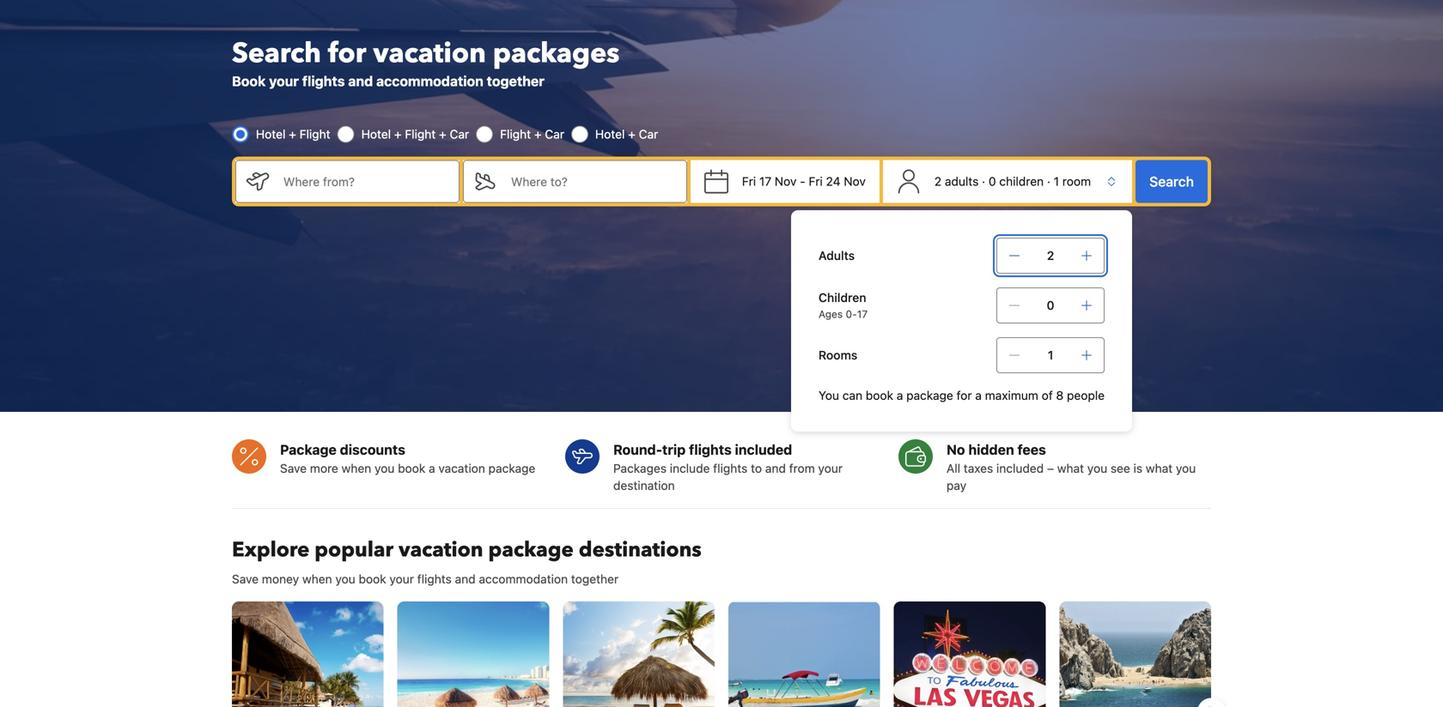 Task type: describe. For each thing, give the bounding box(es) containing it.
fri 17 nov - fri 24 nov
[[742, 175, 866, 189]]

rooms
[[819, 348, 858, 363]]

destinations
[[579, 537, 702, 565]]

taxes
[[964, 462, 993, 476]]

you left see
[[1087, 462, 1108, 476]]

2 nov from the left
[[844, 175, 866, 189]]

trip
[[662, 442, 686, 458]]

1 nov from the left
[[775, 175, 797, 189]]

and inside explore popular vacation package destinations save money when you book your flights and accommodation together
[[455, 573, 476, 587]]

-
[[800, 175, 806, 189]]

destination
[[613, 479, 675, 493]]

explore popular vacation package destinations region
[[218, 602, 1225, 708]]

hotel for hotel + flight + car
[[361, 127, 391, 141]]

book inside explore popular vacation package destinations save money when you book your flights and accommodation together
[[359, 573, 386, 587]]

Where to? field
[[497, 160, 687, 203]]

package inside explore popular vacation package destinations save money when you book your flights and accommodation together
[[488, 537, 574, 565]]

2 horizontal spatial a
[[975, 389, 982, 403]]

your for destinations
[[390, 573, 414, 587]]

of
[[1042, 389, 1053, 403]]

Where from? field
[[270, 160, 460, 203]]

children
[[999, 175, 1044, 189]]

adults
[[945, 175, 979, 189]]

you inside explore popular vacation package destinations save money when you book your flights and accommodation together
[[335, 573, 355, 587]]

pay
[[947, 479, 967, 493]]

can
[[843, 389, 863, 403]]

for inside search for vacation packages book your flights and accommodation together
[[328, 35, 366, 72]]

a inside package discounts save more when you book a vacation package
[[429, 462, 435, 476]]

included inside no hidden fees all taxes included – what you see is what you pay
[[997, 462, 1044, 476]]

2 what from the left
[[1146, 462, 1173, 476]]

0 vertical spatial 1
[[1054, 175, 1059, 189]]

search for vacation packages book your flights and accommodation together
[[232, 35, 620, 90]]

+ for hotel + flight
[[289, 127, 296, 141]]

1 horizontal spatial a
[[897, 389, 903, 403]]

hotel for hotel + car
[[595, 127, 625, 141]]

is
[[1134, 462, 1143, 476]]

see
[[1111, 462, 1130, 476]]

and inside search for vacation packages book your flights and accommodation together
[[348, 73, 373, 90]]

hotel + flight
[[256, 127, 330, 141]]

3 + from the left
[[439, 127, 447, 141]]

1 car from the left
[[450, 127, 469, 141]]

children ages 0-17
[[819, 291, 868, 320]]

2 for 2
[[1047, 249, 1054, 263]]

+ for hotel + car
[[628, 127, 636, 141]]

together inside explore popular vacation package destinations save money when you book your flights and accommodation together
[[571, 573, 619, 587]]

0 vertical spatial package
[[906, 389, 953, 403]]

discounts
[[340, 442, 405, 458]]

search button
[[1136, 160, 1208, 203]]

when inside package discounts save more when you book a vacation package
[[342, 462, 371, 476]]

1 vertical spatial 1
[[1048, 348, 1054, 363]]

save inside explore popular vacation package destinations save money when you book your flights and accommodation together
[[232, 573, 259, 587]]

you right the is
[[1176, 462, 1196, 476]]

fees
[[1018, 442, 1046, 458]]

book inside package discounts save more when you book a vacation package
[[398, 462, 426, 476]]

1 vertical spatial for
[[957, 389, 972, 403]]

hotel + car
[[595, 127, 658, 141]]

no hidden fees all taxes included – what you see is what you pay
[[947, 442, 1196, 493]]

when inside explore popular vacation package destinations save money when you book your flights and accommodation together
[[302, 573, 332, 587]]

money
[[262, 573, 299, 587]]

8
[[1056, 389, 1064, 403]]

you can book a package for a maximum of 8 people
[[819, 389, 1105, 403]]

book
[[232, 73, 266, 90]]

included inside round-trip flights included packages include flights to and from your destination
[[735, 442, 792, 458]]

hidden
[[969, 442, 1014, 458]]

1 fri from the left
[[742, 175, 756, 189]]

package discounts save more when you book a vacation package
[[280, 442, 536, 476]]



Task type: locate. For each thing, give the bounding box(es) containing it.
0 horizontal spatial book
[[359, 573, 386, 587]]

together inside search for vacation packages book your flights and accommodation together
[[487, 73, 545, 90]]

1 horizontal spatial together
[[571, 573, 619, 587]]

1 vertical spatial package
[[489, 462, 536, 476]]

flights
[[302, 73, 345, 90], [689, 442, 732, 458], [713, 462, 748, 476], [417, 573, 452, 587]]

2 car from the left
[[545, 127, 564, 141]]

0 horizontal spatial car
[[450, 127, 469, 141]]

0 vertical spatial 2
[[935, 175, 942, 189]]

and
[[348, 73, 373, 90], [765, 462, 786, 476], [455, 573, 476, 587]]

0-
[[846, 308, 857, 320]]

hotel up where to? field
[[595, 127, 625, 141]]

0 vertical spatial included
[[735, 442, 792, 458]]

1
[[1054, 175, 1059, 189], [1048, 348, 1054, 363]]

nov right 24
[[844, 175, 866, 189]]

3 flight from the left
[[500, 127, 531, 141]]

nov
[[775, 175, 797, 189], [844, 175, 866, 189]]

+ for flight + car
[[534, 127, 542, 141]]

explore
[[232, 537, 310, 565]]

1 vertical spatial your
[[818, 462, 843, 476]]

search inside button
[[1150, 174, 1194, 190]]

hotel + flight + car
[[361, 127, 469, 141]]

1 horizontal spatial fri
[[809, 175, 823, 189]]

0 vertical spatial together
[[487, 73, 545, 90]]

search for search
[[1150, 174, 1194, 190]]

2 horizontal spatial and
[[765, 462, 786, 476]]

1 vertical spatial together
[[571, 573, 619, 587]]

vacation inside search for vacation packages book your flights and accommodation together
[[373, 35, 486, 72]]

1 vertical spatial save
[[232, 573, 259, 587]]

book right can
[[866, 389, 893, 403]]

17 left -
[[759, 175, 772, 189]]

your right the book
[[269, 73, 299, 90]]

–
[[1047, 462, 1054, 476]]

round-
[[613, 442, 662, 458]]

1 horizontal spatial included
[[997, 462, 1044, 476]]

car for hotel + car
[[639, 127, 658, 141]]

book
[[866, 389, 893, 403], [398, 462, 426, 476], [359, 573, 386, 587]]

your right from
[[818, 462, 843, 476]]

save inside package discounts save more when you book a vacation package
[[280, 462, 307, 476]]

1 horizontal spatial save
[[280, 462, 307, 476]]

2 horizontal spatial car
[[639, 127, 658, 141]]

included up to
[[735, 442, 792, 458]]

0 vertical spatial 0
[[989, 175, 996, 189]]

2 horizontal spatial hotel
[[595, 127, 625, 141]]

0
[[989, 175, 996, 189], [1047, 299, 1055, 313]]

1 what from the left
[[1057, 462, 1084, 476]]

more
[[310, 462, 338, 476]]

0 vertical spatial book
[[866, 389, 893, 403]]

flight
[[300, 127, 330, 141], [405, 127, 436, 141], [500, 127, 531, 141]]

your
[[269, 73, 299, 90], [818, 462, 843, 476], [390, 573, 414, 587]]

1 horizontal spatial 17
[[857, 308, 868, 320]]

1 vertical spatial 0
[[1047, 299, 1055, 313]]

1 horizontal spatial ·
[[1047, 175, 1051, 189]]

people
[[1067, 389, 1105, 403]]

what right –
[[1057, 462, 1084, 476]]

0 vertical spatial for
[[328, 35, 366, 72]]

2 hotel from the left
[[361, 127, 391, 141]]

your down "popular"
[[390, 573, 414, 587]]

a
[[897, 389, 903, 403], [975, 389, 982, 403], [429, 462, 435, 476]]

2 left adults
[[935, 175, 942, 189]]

2 · from the left
[[1047, 175, 1051, 189]]

1 horizontal spatial 2
[[1047, 249, 1054, 263]]

1 vertical spatial 2
[[1047, 249, 1054, 263]]

save
[[280, 462, 307, 476], [232, 573, 259, 587]]

24
[[826, 175, 841, 189]]

package inside package discounts save more when you book a vacation package
[[489, 462, 536, 476]]

0 horizontal spatial a
[[429, 462, 435, 476]]

you inside package discounts save more when you book a vacation package
[[375, 462, 395, 476]]

2 vertical spatial package
[[488, 537, 574, 565]]

1 vertical spatial and
[[765, 462, 786, 476]]

what right the is
[[1146, 462, 1173, 476]]

17
[[759, 175, 772, 189], [857, 308, 868, 320]]

next image
[[1201, 702, 1222, 708]]

1 horizontal spatial hotel
[[361, 127, 391, 141]]

2 vertical spatial your
[[390, 573, 414, 587]]

ages
[[819, 308, 843, 320]]

car for flight + car
[[545, 127, 564, 141]]

vacation for package
[[399, 537, 483, 565]]

0 vertical spatial vacation
[[373, 35, 486, 72]]

0 horizontal spatial for
[[328, 35, 366, 72]]

package
[[906, 389, 953, 403], [489, 462, 536, 476], [488, 537, 574, 565]]

search inside search for vacation packages book your flights and accommodation together
[[232, 35, 321, 72]]

popular
[[315, 537, 393, 565]]

2 flight from the left
[[405, 127, 436, 141]]

0 horizontal spatial 17
[[759, 175, 772, 189]]

round-trip flights included packages include flights to and from your destination
[[613, 442, 843, 493]]

0 horizontal spatial included
[[735, 442, 792, 458]]

2
[[935, 175, 942, 189], [1047, 249, 1054, 263]]

your inside round-trip flights included packages include flights to and from your destination
[[818, 462, 843, 476]]

5 + from the left
[[628, 127, 636, 141]]

1 vertical spatial vacation
[[439, 462, 485, 476]]

0 horizontal spatial save
[[232, 573, 259, 587]]

book down discounts
[[398, 462, 426, 476]]

hotel for hotel + flight
[[256, 127, 286, 141]]

packages
[[613, 462, 667, 476]]

2 vertical spatial and
[[455, 573, 476, 587]]

1 horizontal spatial 0
[[1047, 299, 1055, 313]]

1 horizontal spatial for
[[957, 389, 972, 403]]

book down "popular"
[[359, 573, 386, 587]]

0 horizontal spatial flight
[[300, 127, 330, 141]]

2 adults · 0 children · 1 room
[[935, 175, 1091, 189]]

hotel up where from? field
[[361, 127, 391, 141]]

0 vertical spatial when
[[342, 462, 371, 476]]

1 horizontal spatial search
[[1150, 174, 1194, 190]]

0 horizontal spatial nov
[[775, 175, 797, 189]]

4 + from the left
[[534, 127, 542, 141]]

17 inside 'children ages 0-17'
[[857, 308, 868, 320]]

packages
[[493, 35, 620, 72]]

2 horizontal spatial flight
[[500, 127, 531, 141]]

1 vertical spatial search
[[1150, 174, 1194, 190]]

fri
[[742, 175, 756, 189], [809, 175, 823, 189]]

0 horizontal spatial hotel
[[256, 127, 286, 141]]

2 fri from the left
[[809, 175, 823, 189]]

vacation for packages
[[373, 35, 486, 72]]

1 horizontal spatial nov
[[844, 175, 866, 189]]

package
[[280, 442, 337, 458]]

1 horizontal spatial book
[[398, 462, 426, 476]]

for
[[328, 35, 366, 72], [957, 389, 972, 403]]

your inside explore popular vacation package destinations save money when you book your flights and accommodation together
[[390, 573, 414, 587]]

vacation inside explore popular vacation package destinations save money when you book your flights and accommodation together
[[399, 537, 483, 565]]

no
[[947, 442, 965, 458]]

1 flight from the left
[[300, 127, 330, 141]]

2 down the 2 adults · 0 children · 1 room
[[1047, 249, 1054, 263]]

car
[[450, 127, 469, 141], [545, 127, 564, 141], [639, 127, 658, 141]]

1 vertical spatial included
[[997, 462, 1044, 476]]

2 horizontal spatial your
[[818, 462, 843, 476]]

fri left -
[[742, 175, 756, 189]]

you
[[375, 462, 395, 476], [1087, 462, 1108, 476], [1176, 462, 1196, 476], [335, 573, 355, 587]]

hotel down the book
[[256, 127, 286, 141]]

together down packages
[[487, 73, 545, 90]]

when down discounts
[[342, 462, 371, 476]]

2 vertical spatial vacation
[[399, 537, 483, 565]]

3 car from the left
[[639, 127, 658, 141]]

what
[[1057, 462, 1084, 476], [1146, 462, 1173, 476]]

17 down children at the right
[[857, 308, 868, 320]]

included down fees
[[997, 462, 1044, 476]]

flight for hotel + flight + car
[[405, 127, 436, 141]]

1 left room
[[1054, 175, 1059, 189]]

3 hotel from the left
[[595, 127, 625, 141]]

0 horizontal spatial what
[[1057, 462, 1084, 476]]

flight + car
[[500, 127, 564, 141]]

fri right -
[[809, 175, 823, 189]]

2 + from the left
[[394, 127, 402, 141]]

search for search for vacation packages book your flights and accommodation together
[[232, 35, 321, 72]]

1 hotel from the left
[[256, 127, 286, 141]]

2 for 2 adults · 0 children · 1 room
[[935, 175, 942, 189]]

children
[[819, 291, 866, 305]]

accommodation
[[376, 73, 484, 90], [479, 573, 568, 587]]

1 vertical spatial accommodation
[[479, 573, 568, 587]]

and inside round-trip flights included packages include flights to and from your destination
[[765, 462, 786, 476]]

· right children
[[1047, 175, 1051, 189]]

1 · from the left
[[982, 175, 986, 189]]

adults
[[819, 249, 855, 263]]

together down destinations
[[571, 573, 619, 587]]

when right money
[[302, 573, 332, 587]]

you down "popular"
[[335, 573, 355, 587]]

from
[[789, 462, 815, 476]]

0 horizontal spatial when
[[302, 573, 332, 587]]

your inside search for vacation packages book your flights and accommodation together
[[269, 73, 299, 90]]

0 horizontal spatial and
[[348, 73, 373, 90]]

explore popular vacation package destinations save money when you book your flights and accommodation together
[[232, 537, 702, 587]]

flights inside explore popular vacation package destinations save money when you book your flights and accommodation together
[[417, 573, 452, 587]]

save left money
[[232, 573, 259, 587]]

0 horizontal spatial your
[[269, 73, 299, 90]]

to
[[751, 462, 762, 476]]

0 vertical spatial your
[[269, 73, 299, 90]]

0 horizontal spatial ·
[[982, 175, 986, 189]]

1 vertical spatial when
[[302, 573, 332, 587]]

0 vertical spatial and
[[348, 73, 373, 90]]

you
[[819, 389, 839, 403]]

1 vertical spatial book
[[398, 462, 426, 476]]

0 vertical spatial 17
[[759, 175, 772, 189]]

maximum
[[985, 389, 1039, 403]]

2 horizontal spatial book
[[866, 389, 893, 403]]

nov left -
[[775, 175, 797, 189]]

flight for hotel + flight
[[300, 127, 330, 141]]

when
[[342, 462, 371, 476], [302, 573, 332, 587]]

+
[[289, 127, 296, 141], [394, 127, 402, 141], [439, 127, 447, 141], [534, 127, 542, 141], [628, 127, 636, 141]]

1 horizontal spatial what
[[1146, 462, 1173, 476]]

all
[[947, 462, 961, 476]]

0 vertical spatial accommodation
[[376, 73, 484, 90]]

0 vertical spatial save
[[280, 462, 307, 476]]

0 horizontal spatial fri
[[742, 175, 756, 189]]

+ for hotel + flight + car
[[394, 127, 402, 141]]

accommodation inside search for vacation packages book your flights and accommodation together
[[376, 73, 484, 90]]

0 horizontal spatial 0
[[989, 175, 996, 189]]

flights inside search for vacation packages book your flights and accommodation together
[[302, 73, 345, 90]]

include
[[670, 462, 710, 476]]

0 horizontal spatial 2
[[935, 175, 942, 189]]

included
[[735, 442, 792, 458], [997, 462, 1044, 476]]

0 horizontal spatial together
[[487, 73, 545, 90]]

your for packages
[[818, 462, 843, 476]]

1 horizontal spatial and
[[455, 573, 476, 587]]

1 up of
[[1048, 348, 1054, 363]]

1 vertical spatial 17
[[857, 308, 868, 320]]

you down discounts
[[375, 462, 395, 476]]

vacation inside package discounts save more when you book a vacation package
[[439, 462, 485, 476]]

1 horizontal spatial your
[[390, 573, 414, 587]]

· right adults
[[982, 175, 986, 189]]

·
[[982, 175, 986, 189], [1047, 175, 1051, 189]]

1 horizontal spatial flight
[[405, 127, 436, 141]]

together
[[487, 73, 545, 90], [571, 573, 619, 587]]

save down package
[[280, 462, 307, 476]]

hotel
[[256, 127, 286, 141], [361, 127, 391, 141], [595, 127, 625, 141]]

1 horizontal spatial when
[[342, 462, 371, 476]]

0 vertical spatial search
[[232, 35, 321, 72]]

2 vertical spatial book
[[359, 573, 386, 587]]

1 + from the left
[[289, 127, 296, 141]]

accommodation inside explore popular vacation package destinations save money when you book your flights and accommodation together
[[479, 573, 568, 587]]

0 horizontal spatial search
[[232, 35, 321, 72]]

room
[[1063, 175, 1091, 189]]

search
[[232, 35, 321, 72], [1150, 174, 1194, 190]]

vacation
[[373, 35, 486, 72], [439, 462, 485, 476], [399, 537, 483, 565]]

1 horizontal spatial car
[[545, 127, 564, 141]]



Task type: vqa. For each thing, say whether or not it's contained in the screenshot.
the right a
yes



